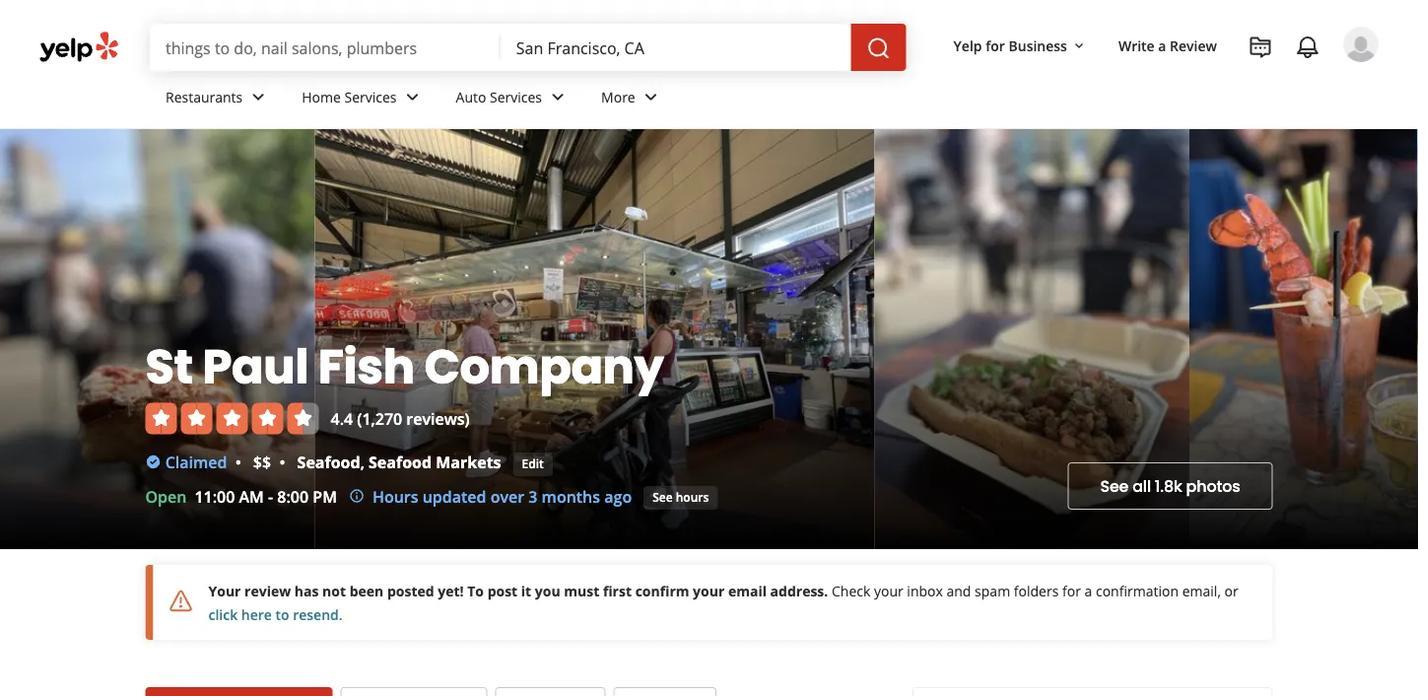 Task type: locate. For each thing, give the bounding box(es) containing it.
see hours link
[[644, 486, 718, 510]]

photo of st paul fish company - milwaukee, wi, us. oyster po-boy image
[[875, 129, 1190, 549]]

,
[[361, 451, 365, 472]]

16 claim filled v2 image
[[145, 454, 161, 470]]

0 horizontal spatial 24 chevron down v2 image
[[546, 85, 570, 109]]

1 horizontal spatial 24 chevron down v2 image
[[640, 85, 663, 109]]

a right write
[[1159, 36, 1167, 55]]

see left all
[[1101, 475, 1129, 497]]

1 horizontal spatial seafood
[[369, 451, 432, 472]]

hours
[[676, 489, 709, 505]]

24 chevron down v2 image for home services
[[401, 85, 425, 109]]

see for see hours
[[653, 489, 673, 505]]

1 horizontal spatial see
[[1101, 475, 1129, 497]]

has
[[295, 582, 319, 600]]

edit button
[[513, 453, 553, 476]]

services inside the 'home services' 'link'
[[345, 87, 397, 106]]

your
[[693, 582, 725, 600], [874, 582, 904, 600]]

a inside 'write a review' link
[[1159, 36, 1167, 55]]

1 horizontal spatial services
[[490, 87, 542, 106]]

see for see all 1.8k photos
[[1101, 475, 1129, 497]]

st paul fish company
[[145, 334, 664, 400]]

None field
[[166, 36, 485, 58], [516, 36, 836, 58]]

24 chevron down v2 image left "auto"
[[401, 85, 425, 109]]

auto
[[456, 87, 486, 106]]

folders
[[1014, 582, 1059, 600]]

2 services from the left
[[490, 87, 542, 106]]

home services link
[[286, 71, 440, 128]]

your review has not been posted yet! to post it you must first confirm your email address. check your inbox and spam folders for a confirmation email, or click here to resend.
[[209, 582, 1239, 624]]

0 horizontal spatial your
[[693, 582, 725, 600]]

photo of st paul fish company - milwaukee, wi, us. east cost lobster roll image
[[0, 129, 315, 549]]

1 vertical spatial for
[[1063, 582, 1082, 600]]

24 chevron down v2 image
[[247, 85, 270, 109], [401, 85, 425, 109]]

2 your from the left
[[874, 582, 904, 600]]

1 none field from the left
[[166, 36, 485, 58]]

your left inbox
[[874, 582, 904, 600]]

for right folders
[[1063, 582, 1082, 600]]

notifications image
[[1297, 36, 1320, 59]]

your left the email
[[693, 582, 725, 600]]

write a review
[[1119, 36, 1218, 55]]

24 chevron down v2 image right more
[[640, 85, 663, 109]]

services for home services
[[345, 87, 397, 106]]

photos
[[1187, 475, 1241, 497]]

home services
[[302, 87, 397, 106]]

edit
[[522, 456, 544, 472]]

services for auto services
[[490, 87, 542, 106]]

11:00
[[195, 486, 235, 507]]

4.4
[[331, 408, 353, 429]]

pm
[[313, 486, 337, 507]]

confirmation
[[1096, 582, 1179, 600]]

24 chevron down v2 image inside 'more' link
[[640, 85, 663, 109]]

home
[[302, 87, 341, 106]]

more
[[601, 87, 636, 106]]

24 chevron down v2 image right the auto services
[[546, 85, 570, 109]]

0 horizontal spatial for
[[986, 36, 1006, 55]]

services right "auto"
[[490, 87, 542, 106]]

24 chevron down v2 image inside restaurants link
[[247, 85, 270, 109]]

reviews)
[[407, 408, 470, 429]]

seafood link
[[297, 451, 361, 472]]

24 chevron down v2 image for more
[[640, 85, 663, 109]]

0 horizontal spatial a
[[1085, 582, 1093, 600]]

write
[[1119, 36, 1155, 55]]

photo of st paul fish company - milwaukee, wi, us. bloody mary deluxe image
[[1190, 129, 1419, 549]]

4.4 star rating image
[[145, 403, 319, 434]]

fish
[[318, 334, 415, 400]]

1 24 chevron down v2 image from the left
[[247, 85, 270, 109]]

check
[[832, 582, 871, 600]]

paul
[[203, 334, 309, 400]]

24 chevron down v2 image right restaurants
[[247, 85, 270, 109]]

1 horizontal spatial a
[[1159, 36, 1167, 55]]

1 24 chevron down v2 image from the left
[[546, 85, 570, 109]]

1 horizontal spatial none field
[[516, 36, 836, 58]]

see left hours
[[653, 489, 673, 505]]

1 vertical spatial a
[[1085, 582, 1093, 600]]

see
[[1101, 475, 1129, 497], [653, 489, 673, 505]]

0 horizontal spatial seafood
[[297, 451, 361, 472]]

a
[[1159, 36, 1167, 55], [1085, 582, 1093, 600]]

yelp
[[954, 36, 983, 55]]

1 services from the left
[[345, 87, 397, 106]]

seafood
[[297, 451, 361, 472], [369, 451, 432, 472]]

24 chevron down v2 image inside the 'home services' 'link'
[[401, 85, 425, 109]]

1 horizontal spatial your
[[874, 582, 904, 600]]

0 vertical spatial a
[[1159, 36, 1167, 55]]

2 24 chevron down v2 image from the left
[[401, 85, 425, 109]]

services right home
[[345, 87, 397, 106]]

seafood markets link
[[369, 451, 501, 472]]

1 horizontal spatial for
[[1063, 582, 1082, 600]]

none field up 'more' link
[[516, 36, 836, 58]]

click here to resend. link
[[209, 605, 343, 624]]

st
[[145, 334, 193, 400]]

services
[[345, 87, 397, 106], [490, 87, 542, 106]]

business categories element
[[150, 71, 1379, 128]]

and
[[947, 582, 972, 600]]

spam
[[975, 582, 1011, 600]]

1.8k
[[1155, 475, 1183, 497]]

0 horizontal spatial none field
[[166, 36, 485, 58]]

address.
[[771, 582, 829, 600]]

none field up home
[[166, 36, 485, 58]]

4.4 (1,270 reviews)
[[331, 408, 470, 429]]

ago
[[605, 486, 632, 507]]

0 vertical spatial for
[[986, 36, 1006, 55]]

for inside button
[[986, 36, 1006, 55]]

none field near
[[516, 36, 836, 58]]

resend.
[[293, 605, 343, 624]]

see all 1.8k photos link
[[1068, 462, 1273, 510]]

3
[[529, 486, 538, 507]]

or
[[1225, 582, 1239, 600]]

(1,270
[[357, 408, 402, 429]]

24 chevron down v2 image inside auto services link
[[546, 85, 570, 109]]

seafood up hours
[[369, 451, 432, 472]]

24 chevron down v2 image
[[546, 85, 570, 109], [640, 85, 663, 109]]

for
[[986, 36, 1006, 55], [1063, 582, 1082, 600]]

2 24 chevron down v2 image from the left
[[640, 85, 663, 109]]

0 horizontal spatial see
[[653, 489, 673, 505]]

auto services link
[[440, 71, 586, 128]]

for right yelp at the right of page
[[986, 36, 1006, 55]]

services inside auto services link
[[490, 87, 542, 106]]

see hours
[[653, 489, 709, 505]]

1 your from the left
[[693, 582, 725, 600]]

0 horizontal spatial services
[[345, 87, 397, 106]]

a left confirmation
[[1085, 582, 1093, 600]]

seafood up pm
[[297, 451, 361, 472]]

0 horizontal spatial 24 chevron down v2 image
[[247, 85, 270, 109]]

1 horizontal spatial 24 chevron down v2 image
[[401, 85, 425, 109]]

restaurants
[[166, 87, 243, 106]]

it
[[521, 582, 532, 600]]

seafood , seafood markets
[[297, 451, 501, 472]]

yet!
[[438, 582, 464, 600]]

2 none field from the left
[[516, 36, 836, 58]]

user actions element
[[938, 25, 1407, 146]]

None search field
[[150, 24, 911, 71]]

info alert
[[349, 485, 632, 509]]



Task type: vqa. For each thing, say whether or not it's contained in the screenshot.
duplication
no



Task type: describe. For each thing, give the bounding box(es) containing it.
company
[[424, 334, 664, 400]]

greg r. image
[[1344, 27, 1379, 62]]

here
[[241, 605, 272, 624]]

see all 1.8k photos
[[1101, 475, 1241, 497]]

2 seafood from the left
[[369, 451, 432, 472]]

posted
[[387, 582, 434, 600]]

restaurants link
[[150, 71, 286, 128]]

email
[[729, 582, 767, 600]]

all
[[1133, 475, 1152, 497]]

claimed
[[165, 451, 227, 472]]

write a review link
[[1111, 28, 1226, 63]]

you
[[535, 582, 561, 600]]

for inside your review has not been posted yet! to post it you must first confirm your email address. check your inbox and spam folders for a confirmation email, or click here to resend.
[[1063, 582, 1082, 600]]

your
[[209, 582, 241, 600]]

auto services
[[456, 87, 542, 106]]

24 chevron down v2 image for restaurants
[[247, 85, 270, 109]]

1 seafood from the left
[[297, 451, 361, 472]]

$$
[[253, 451, 271, 472]]

yelp for business
[[954, 36, 1068, 55]]

24 warning v2 image
[[169, 589, 193, 613]]

search image
[[867, 37, 891, 60]]

click
[[209, 605, 238, 624]]

must
[[564, 582, 600, 600]]

Near text field
[[516, 36, 836, 58]]

open
[[145, 486, 187, 507]]

warning alert
[[145, 565, 1273, 640]]

post
[[488, 582, 518, 600]]

not
[[323, 582, 346, 600]]

projects image
[[1249, 36, 1273, 59]]

none field find
[[166, 36, 485, 58]]

months
[[542, 486, 601, 507]]

been
[[350, 582, 384, 600]]

open 11:00 am - 8:00 pm
[[145, 486, 337, 507]]

am
[[239, 486, 264, 507]]

(1,270 reviews) link
[[357, 408, 470, 429]]

first
[[603, 582, 632, 600]]

markets
[[436, 451, 501, 472]]

-
[[268, 486, 273, 507]]

confirm
[[636, 582, 690, 600]]

to
[[276, 605, 289, 624]]

8:00
[[277, 486, 309, 507]]

16 chevron down v2 image
[[1072, 38, 1088, 54]]

review
[[245, 582, 291, 600]]

email,
[[1183, 582, 1222, 600]]

hours updated over 3 months ago
[[373, 486, 632, 507]]

hours
[[373, 486, 419, 507]]

yelp for business button
[[946, 28, 1095, 63]]

to
[[468, 582, 484, 600]]

more link
[[586, 71, 679, 128]]

review
[[1170, 36, 1218, 55]]

a inside your review has not been posted yet! to post it you must first confirm your email address. check your inbox and spam folders for a confirmation email, or click here to resend.
[[1085, 582, 1093, 600]]

24 chevron down v2 image for auto services
[[546, 85, 570, 109]]

business
[[1009, 36, 1068, 55]]

over
[[491, 486, 525, 507]]

inbox
[[907, 582, 943, 600]]

photo of st paul fish company - milwaukee, wi, us. storefront image
[[315, 129, 875, 549]]

Find text field
[[166, 36, 485, 58]]

updated
[[423, 486, 487, 507]]

16 info v2 image
[[349, 488, 365, 504]]



